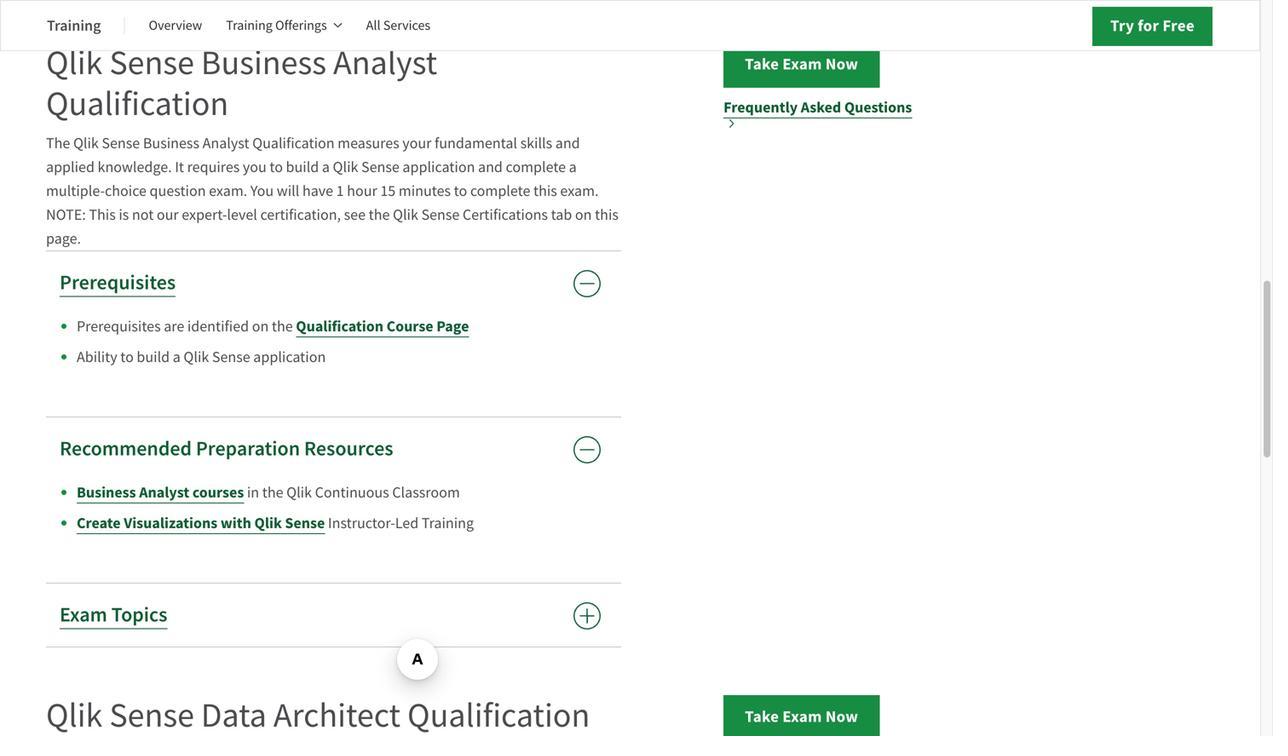 Task type: vqa. For each thing, say whether or not it's contained in the screenshot.
Log
no



Task type: describe. For each thing, give the bounding box(es) containing it.
the for recommended preparation resources
[[262, 483, 283, 503]]

business analyst courses in the qlik continuous classroom
[[77, 483, 460, 503]]

0 horizontal spatial analyst
[[139, 483, 189, 503]]

take for 1st take exam now link from the bottom
[[745, 706, 779, 728]]

2 take exam now link from the top
[[724, 696, 880, 736]]

take for second take exam now link from the bottom
[[745, 53, 779, 75]]

0 vertical spatial this
[[534, 181, 557, 201]]

the for prerequisites
[[272, 317, 293, 336]]

sense up 15
[[361, 157, 400, 177]]

preparation
[[196, 436, 300, 462]]

1 vertical spatial and
[[478, 157, 503, 177]]

resources
[[304, 436, 393, 462]]

are
[[164, 317, 184, 336]]

the inside qlik sense business analyst qualification the qlik sense business analyst qualification measures your fundamental skills and applied knowledge. it requires you to build a qlik sense application and complete a multiple-choice question exam. you will have 1 hour 15 minutes to complete this exam. note: this is not our expert-level certification, see the qlik sense certifications tab on this page.
[[369, 205, 390, 225]]

not
[[132, 205, 154, 225]]

prerequisites for prerequisites
[[60, 269, 176, 296]]

create visualizations with qlik sense instructor-led training
[[77, 513, 474, 534]]

0 vertical spatial and
[[556, 133, 580, 153]]

1 horizontal spatial a
[[322, 157, 330, 177]]

exam topics button
[[46, 584, 621, 647]]

page
[[437, 316, 469, 337]]

will
[[277, 181, 299, 201]]

qlik down business analyst courses in the qlik continuous classroom
[[254, 513, 282, 534]]

tab
[[551, 205, 572, 225]]

led
[[395, 514, 419, 533]]

create
[[77, 513, 121, 534]]

visualizations
[[124, 513, 218, 534]]

1 horizontal spatial to
[[270, 157, 283, 177]]

0 horizontal spatial a
[[173, 347, 181, 367]]

business analyst courses link
[[77, 483, 244, 504]]

1
[[336, 181, 344, 201]]

2 exam. from the left
[[560, 181, 599, 201]]

frequently asked questions
[[724, 97, 912, 118]]

is
[[119, 205, 129, 225]]

0 vertical spatial complete
[[506, 157, 566, 177]]

questions
[[845, 97, 912, 118]]

qlik sense business analyst qualification tab panel
[[32, 41, 936, 736]]

training for training offerings
[[226, 17, 273, 34]]

sense down minutes
[[421, 205, 460, 225]]

expert-
[[182, 205, 227, 225]]

2 vertical spatial qualification
[[296, 316, 384, 337]]

qlik down identified
[[184, 347, 209, 367]]

courses
[[193, 483, 244, 503]]

offerings
[[275, 17, 327, 34]]

recommended
[[60, 436, 192, 462]]

ability
[[77, 347, 117, 367]]

multiple-
[[46, 181, 105, 201]]

qlik up "the"
[[46, 41, 103, 85]]

continuous
[[315, 483, 389, 503]]

identified
[[187, 317, 249, 336]]

our
[[157, 205, 179, 225]]

sense down business analyst courses in the qlik continuous classroom
[[285, 513, 325, 534]]

qlik sense business analyst qualification the qlik sense business analyst qualification measures your fundamental skills and applied knowledge. it requires you to build a qlik sense application and complete a multiple-choice question exam. you will have 1 hour 15 minutes to complete this exam. note: this is not our expert-level certification, see the qlik sense certifications tab on this page.
[[46, 41, 619, 249]]

requires
[[187, 157, 240, 177]]

sense up knowledge.
[[102, 133, 140, 153]]

exam inside dropdown button
[[60, 602, 107, 629]]

knowledge.
[[98, 157, 172, 177]]

training offerings
[[226, 17, 327, 34]]

on inside qlik sense business analyst qualification the qlik sense business analyst qualification measures your fundamental skills and applied knowledge. it requires you to build a qlik sense application and complete a multiple-choice question exam. you will have 1 hour 15 minutes to complete this exam. note: this is not our expert-level certification, see the qlik sense certifications tab on this page.
[[575, 205, 592, 225]]

1 vertical spatial qualification
[[252, 133, 335, 153]]

level
[[227, 205, 257, 225]]

all
[[366, 17, 381, 34]]

build inside qlik sense business analyst qualification the qlik sense business analyst qualification measures your fundamental skills and applied knowledge. it requires you to build a qlik sense application and complete a multiple-choice question exam. you will have 1 hour 15 minutes to complete this exam. note: this is not our expert-level certification, see the qlik sense certifications tab on this page.
[[286, 157, 319, 177]]

with
[[221, 513, 251, 534]]

this
[[89, 205, 116, 225]]

now for 1st take exam now link from the bottom
[[826, 706, 859, 728]]

recommended preparation resources button
[[46, 418, 621, 481]]

your
[[403, 133, 432, 153]]

1 take exam now link from the top
[[724, 43, 880, 88]]

exam topics
[[60, 602, 167, 629]]

qlik down 15
[[393, 205, 418, 225]]

classroom
[[392, 483, 460, 503]]

certification,
[[260, 205, 341, 225]]

in
[[247, 483, 259, 503]]

course
[[387, 316, 434, 337]]

training offerings link
[[226, 5, 342, 46]]

exam for second take exam now link from the bottom
[[783, 53, 822, 75]]

page.
[[46, 229, 81, 249]]



Task type: locate. For each thing, give the bounding box(es) containing it.
the right in
[[262, 483, 283, 503]]

now for second take exam now link from the bottom
[[826, 53, 859, 75]]

1 take exam now from the top
[[745, 53, 859, 75]]

0 horizontal spatial this
[[534, 181, 557, 201]]

1 horizontal spatial on
[[575, 205, 592, 225]]

0 vertical spatial qualification
[[46, 82, 229, 126]]

overview
[[149, 17, 202, 34]]

training
[[47, 15, 101, 36], [226, 17, 273, 34], [422, 514, 474, 533]]

qualification up knowledge.
[[46, 82, 229, 126]]

2 vertical spatial exam
[[783, 706, 822, 728]]

1 now from the top
[[826, 53, 859, 75]]

1 horizontal spatial business
[[143, 133, 199, 153]]

qualification course page link
[[296, 316, 469, 338]]

take exam now for second take exam now link from the bottom
[[745, 53, 859, 75]]

complete down skills
[[506, 157, 566, 177]]

training for training
[[47, 15, 101, 36]]

this up tab at left top
[[534, 181, 557, 201]]

1 vertical spatial take exam now
[[745, 706, 859, 728]]

0 horizontal spatial and
[[478, 157, 503, 177]]

ability to build a qlik sense application
[[77, 347, 326, 367]]

0 horizontal spatial to
[[120, 347, 134, 367]]

exam for 1st take exam now link from the bottom
[[783, 706, 822, 728]]

to right minutes
[[454, 181, 467, 201]]

2 horizontal spatial business
[[201, 41, 326, 85]]

have
[[303, 181, 333, 201]]

the
[[369, 205, 390, 225], [272, 317, 293, 336], [262, 483, 283, 503]]

training inside create visualizations with qlik sense instructor-led training
[[422, 514, 474, 533]]

business up create
[[77, 483, 136, 503]]

services
[[383, 17, 431, 34]]

application down prerequisites are identified on the qualification course page
[[253, 347, 326, 367]]

all services
[[366, 17, 431, 34]]

1 vertical spatial prerequisites
[[77, 317, 161, 336]]

1 horizontal spatial training
[[226, 17, 273, 34]]

1 vertical spatial complete
[[470, 181, 531, 201]]

on
[[575, 205, 592, 225], [252, 317, 269, 336]]

measures
[[338, 133, 400, 153]]

1 horizontal spatial exam.
[[560, 181, 599, 201]]

1 horizontal spatial analyst
[[203, 133, 249, 153]]

now
[[826, 53, 859, 75], [826, 706, 859, 728]]

1 vertical spatial the
[[272, 317, 293, 336]]

minutes
[[399, 181, 451, 201]]

exam. up tab at left top
[[560, 181, 599, 201]]

qualification up you
[[252, 133, 335, 153]]

training inside 'link'
[[226, 17, 273, 34]]

certifications
[[463, 205, 548, 225]]

15
[[380, 181, 396, 201]]

analyst up requires
[[203, 133, 249, 153]]

1 horizontal spatial application
[[403, 157, 475, 177]]

1 horizontal spatial and
[[556, 133, 580, 153]]

applied
[[46, 157, 95, 177]]

and
[[556, 133, 580, 153], [478, 157, 503, 177]]

0 horizontal spatial application
[[253, 347, 326, 367]]

complete up certifications
[[470, 181, 531, 201]]

qlik
[[46, 41, 103, 85], [73, 133, 99, 153], [333, 157, 358, 177], [393, 205, 418, 225], [184, 347, 209, 367], [287, 483, 312, 503], [254, 513, 282, 534]]

application inside qlik sense business analyst qualification the qlik sense business analyst qualification measures your fundamental skills and applied knowledge. it requires you to build a qlik sense application and complete a multiple-choice question exam. you will have 1 hour 15 minutes to complete this exam. note: this is not our expert-level certification, see the qlik sense certifications tab on this page.
[[403, 157, 475, 177]]

analyst up visualizations
[[139, 483, 189, 503]]

exam.
[[209, 181, 247, 201], [560, 181, 599, 201]]

exam
[[783, 53, 822, 75], [60, 602, 107, 629], [783, 706, 822, 728]]

training menu bar
[[47, 5, 454, 46]]

on right tab at left top
[[575, 205, 592, 225]]

the inside business analyst courses in the qlik continuous classroom
[[262, 483, 283, 503]]

take
[[745, 53, 779, 75], [745, 706, 779, 728]]

1 vertical spatial take
[[745, 706, 779, 728]]

see
[[344, 205, 366, 225]]

1 vertical spatial analyst
[[203, 133, 249, 153]]

1 take from the top
[[745, 53, 779, 75]]

sense
[[109, 41, 194, 85], [102, 133, 140, 153], [361, 157, 400, 177], [421, 205, 460, 225], [212, 347, 250, 367], [285, 513, 325, 534]]

qualification down prerequisites dropdown button in the top left of the page
[[296, 316, 384, 337]]

2 vertical spatial to
[[120, 347, 134, 367]]

try for free link
[[1093, 7, 1213, 46]]

application up minutes
[[403, 157, 475, 177]]

skills
[[520, 133, 553, 153]]

a up tab at left top
[[569, 157, 577, 177]]

choice
[[105, 181, 147, 201]]

create visualizations with qlik sense link
[[77, 513, 325, 535]]

0 vertical spatial business
[[201, 41, 326, 85]]

the right identified
[[272, 317, 293, 336]]

sense down overview
[[109, 41, 194, 85]]

all services link
[[366, 5, 431, 46]]

complete
[[506, 157, 566, 177], [470, 181, 531, 201]]

0 vertical spatial take exam now
[[745, 53, 859, 75]]

hour
[[347, 181, 377, 201]]

frequently
[[724, 97, 798, 118]]

take exam now for 1st take exam now link from the bottom
[[745, 706, 859, 728]]

0 vertical spatial exam
[[783, 53, 822, 75]]

overview link
[[149, 5, 202, 46]]

on inside prerequisites are identified on the qualification course page
[[252, 317, 269, 336]]

0 vertical spatial the
[[369, 205, 390, 225]]

frequently asked questions link
[[724, 96, 923, 128]]

prerequisites are identified on the qualification course page
[[77, 316, 469, 337]]

qlik up create visualizations with qlik sense instructor-led training
[[287, 483, 312, 503]]

1 vertical spatial on
[[252, 317, 269, 336]]

prerequisites button
[[46, 252, 621, 315]]

prerequisites up ability
[[77, 317, 161, 336]]

build up will
[[286, 157, 319, 177]]

1 vertical spatial build
[[137, 347, 170, 367]]

a up have
[[322, 157, 330, 177]]

qlik up 1
[[333, 157, 358, 177]]

fundamental
[[435, 133, 517, 153]]

1 vertical spatial to
[[454, 181, 467, 201]]

2 vertical spatial the
[[262, 483, 283, 503]]

0 vertical spatial take exam now link
[[724, 43, 880, 88]]

qualification
[[46, 82, 229, 126], [252, 133, 335, 153], [296, 316, 384, 337]]

1 horizontal spatial build
[[286, 157, 319, 177]]

prerequisites
[[60, 269, 176, 296], [77, 317, 161, 336]]

analyst
[[333, 41, 437, 85], [203, 133, 249, 153], [139, 483, 189, 503]]

try for free
[[1111, 15, 1195, 37]]

analyst down all
[[333, 41, 437, 85]]

the inside prerequisites are identified on the qualification course page
[[272, 317, 293, 336]]

and down the 'fundamental'
[[478, 157, 503, 177]]

1 vertical spatial application
[[253, 347, 326, 367]]

0 horizontal spatial training
[[47, 15, 101, 36]]

application
[[403, 157, 475, 177], [253, 347, 326, 367]]

and right skills
[[556, 133, 580, 153]]

2 horizontal spatial a
[[569, 157, 577, 177]]

prerequisites inside prerequisites are identified on the qualification course page
[[77, 317, 161, 336]]

asked
[[801, 97, 842, 118]]

try
[[1111, 15, 1135, 37]]

0 vertical spatial to
[[270, 157, 283, 177]]

2 now from the top
[[826, 706, 859, 728]]

2 take exam now from the top
[[745, 706, 859, 728]]

prerequisites for prerequisites are identified on the qualification course page
[[77, 317, 161, 336]]

0 horizontal spatial on
[[252, 317, 269, 336]]

qlik inside business analyst courses in the qlik continuous classroom
[[287, 483, 312, 503]]

take exam now
[[745, 53, 859, 75], [745, 706, 859, 728]]

prerequisites inside dropdown button
[[60, 269, 176, 296]]

on right identified
[[252, 317, 269, 336]]

0 vertical spatial analyst
[[333, 41, 437, 85]]

1 vertical spatial take exam now link
[[724, 696, 880, 736]]

1 horizontal spatial this
[[595, 205, 619, 225]]

instructor-
[[328, 514, 395, 533]]

prerequisites down the is
[[60, 269, 176, 296]]

free
[[1163, 15, 1195, 37]]

0 horizontal spatial business
[[77, 483, 136, 503]]

2 horizontal spatial training
[[422, 514, 474, 533]]

build
[[286, 157, 319, 177], [137, 347, 170, 367]]

exam. up level
[[209, 181, 247, 201]]

this right tab at left top
[[595, 205, 619, 225]]

question
[[150, 181, 206, 201]]

0 vertical spatial on
[[575, 205, 592, 225]]

recommended preparation resources
[[60, 436, 393, 462]]

0 horizontal spatial exam.
[[209, 181, 247, 201]]

to right you
[[270, 157, 283, 177]]

note:
[[46, 205, 86, 225]]

business up it
[[143, 133, 199, 153]]

0 vertical spatial take
[[745, 53, 779, 75]]

for
[[1138, 15, 1160, 37]]

a
[[322, 157, 330, 177], [569, 157, 577, 177], [173, 347, 181, 367]]

0 vertical spatial prerequisites
[[60, 269, 176, 296]]

0 vertical spatial application
[[403, 157, 475, 177]]

the right the see
[[369, 205, 390, 225]]

to right ability
[[120, 347, 134, 367]]

sense down identified
[[212, 347, 250, 367]]

0 vertical spatial build
[[286, 157, 319, 177]]

business
[[201, 41, 326, 85], [143, 133, 199, 153], [77, 483, 136, 503]]

build down are
[[137, 347, 170, 367]]

qlik right "the"
[[73, 133, 99, 153]]

you
[[243, 157, 267, 177]]

the
[[46, 133, 70, 153]]

you
[[250, 181, 274, 201]]

this
[[534, 181, 557, 201], [595, 205, 619, 225]]

2 take from the top
[[745, 706, 779, 728]]

take exam now link
[[724, 43, 880, 88], [724, 696, 880, 736]]

2 vertical spatial analyst
[[139, 483, 189, 503]]

1 exam. from the left
[[209, 181, 247, 201]]

2 horizontal spatial to
[[454, 181, 467, 201]]

1 vertical spatial exam
[[60, 602, 107, 629]]

1 vertical spatial this
[[595, 205, 619, 225]]

business down training offerings
[[201, 41, 326, 85]]

0 vertical spatial now
[[826, 53, 859, 75]]

to
[[270, 157, 283, 177], [454, 181, 467, 201], [120, 347, 134, 367]]

it
[[175, 157, 184, 177]]

2 vertical spatial business
[[77, 483, 136, 503]]

topics
[[111, 602, 167, 629]]

1 vertical spatial business
[[143, 133, 199, 153]]

2 horizontal spatial analyst
[[333, 41, 437, 85]]

a down are
[[173, 347, 181, 367]]

0 horizontal spatial build
[[137, 347, 170, 367]]

1 vertical spatial now
[[826, 706, 859, 728]]



